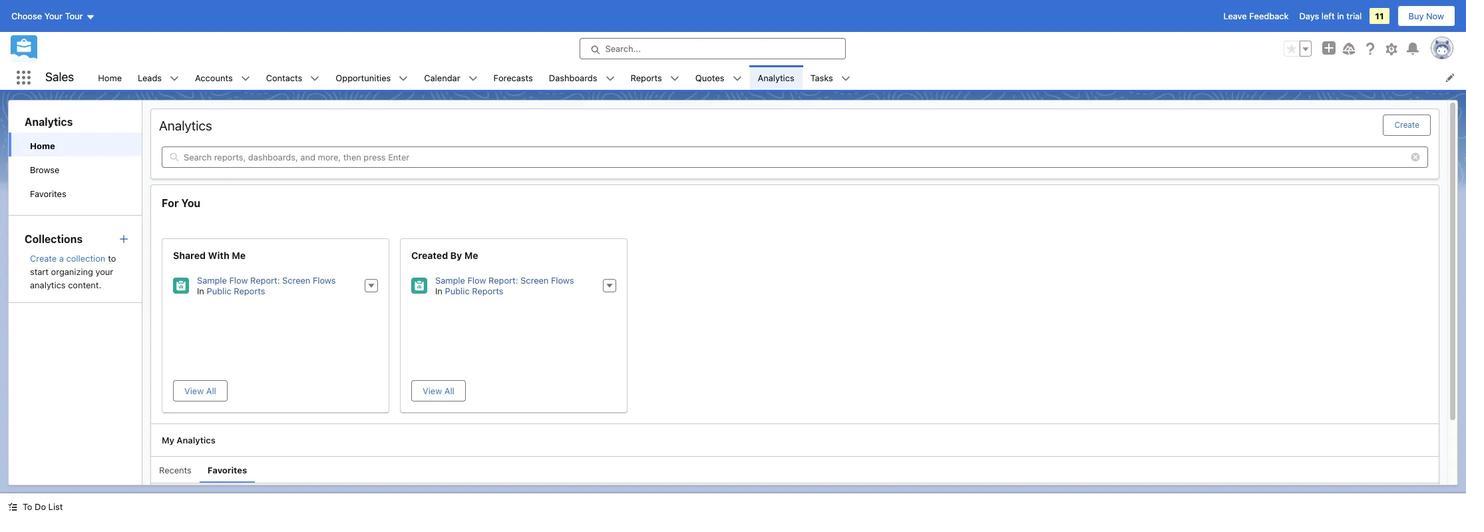Task type: describe. For each thing, give the bounding box(es) containing it.
sales
[[45, 70, 74, 84]]

buy now
[[1409, 11, 1445, 21]]

contacts
[[266, 72, 303, 83]]

choose your tour button
[[11, 5, 96, 27]]

quotes
[[696, 72, 725, 83]]

text default image for opportunities
[[399, 74, 408, 83]]

accounts link
[[187, 65, 241, 90]]

now
[[1427, 11, 1445, 21]]

trial
[[1347, 11, 1363, 21]]

dashboards list item
[[541, 65, 623, 90]]

home link
[[90, 65, 130, 90]]

to do list
[[23, 501, 63, 512]]

reports list item
[[623, 65, 688, 90]]

forecasts link
[[486, 65, 541, 90]]

text default image for tasks
[[841, 74, 851, 83]]

choose
[[11, 11, 42, 21]]

accounts
[[195, 72, 233, 83]]

left
[[1322, 11, 1335, 21]]

text default image for dashboards
[[606, 74, 615, 83]]

leave feedback link
[[1224, 11, 1289, 21]]

days
[[1300, 11, 1320, 21]]

choose your tour
[[11, 11, 83, 21]]

feedback
[[1250, 11, 1289, 21]]

opportunities
[[336, 72, 391, 83]]

opportunities link
[[328, 65, 399, 90]]

to
[[23, 501, 32, 512]]

text default image for quotes
[[733, 74, 742, 83]]

list
[[48, 501, 63, 512]]

contacts list item
[[258, 65, 328, 90]]

text default image for reports
[[670, 74, 680, 83]]

quotes link
[[688, 65, 733, 90]]

analytics
[[758, 72, 795, 83]]

text default image inside to do list button
[[8, 502, 17, 512]]

calendar link
[[416, 65, 468, 90]]

list containing home
[[90, 65, 1467, 90]]

days left in trial
[[1300, 11, 1363, 21]]

buy now button
[[1398, 5, 1456, 27]]

reports
[[631, 72, 662, 83]]

search... button
[[580, 38, 846, 59]]

home
[[98, 72, 122, 83]]

analytics link
[[750, 65, 803, 90]]

tasks link
[[803, 65, 841, 90]]

reports link
[[623, 65, 670, 90]]



Task type: vqa. For each thing, say whether or not it's contained in the screenshot.
Accounts
yes



Task type: locate. For each thing, give the bounding box(es) containing it.
leads link
[[130, 65, 170, 90]]

tasks list item
[[803, 65, 859, 90]]

text default image right calendar
[[468, 74, 478, 83]]

text default image
[[311, 74, 320, 83], [468, 74, 478, 83], [733, 74, 742, 83], [841, 74, 851, 83]]

leave feedback
[[1224, 11, 1289, 21]]

your
[[44, 11, 63, 21]]

text default image inside tasks list item
[[841, 74, 851, 83]]

text default image inside 'opportunities' list item
[[399, 74, 408, 83]]

text default image right leads on the left of the page
[[170, 74, 179, 83]]

text default image right tasks
[[841, 74, 851, 83]]

text default image right "quotes"
[[733, 74, 742, 83]]

3 text default image from the left
[[733, 74, 742, 83]]

tasks
[[811, 72, 834, 83]]

text default image down search...
[[606, 74, 615, 83]]

tour
[[65, 11, 83, 21]]

4 text default image from the left
[[841, 74, 851, 83]]

dashboards link
[[541, 65, 606, 90]]

text default image inside accounts list item
[[241, 74, 250, 83]]

forecasts
[[494, 72, 533, 83]]

search...
[[606, 43, 641, 54]]

text default image right 'accounts'
[[241, 74, 250, 83]]

1 text default image from the left
[[311, 74, 320, 83]]

accounts list item
[[187, 65, 258, 90]]

opportunities list item
[[328, 65, 416, 90]]

leave
[[1224, 11, 1248, 21]]

contacts link
[[258, 65, 311, 90]]

in
[[1338, 11, 1345, 21]]

text default image
[[170, 74, 179, 83], [241, 74, 250, 83], [399, 74, 408, 83], [606, 74, 615, 83], [670, 74, 680, 83], [8, 502, 17, 512]]

quotes list item
[[688, 65, 750, 90]]

text default image inside the dashboards list item
[[606, 74, 615, 83]]

text default image inside contacts list item
[[311, 74, 320, 83]]

dashboards
[[549, 72, 598, 83]]

do
[[35, 501, 46, 512]]

text default image inside reports list item
[[670, 74, 680, 83]]

text default image for calendar
[[468, 74, 478, 83]]

text default image for leads
[[170, 74, 179, 83]]

2 text default image from the left
[[468, 74, 478, 83]]

list
[[90, 65, 1467, 90]]

text default image right contacts
[[311, 74, 320, 83]]

leads
[[138, 72, 162, 83]]

text default image for accounts
[[241, 74, 250, 83]]

calendar list item
[[416, 65, 486, 90]]

text default image right reports
[[670, 74, 680, 83]]

leads list item
[[130, 65, 187, 90]]

calendar
[[424, 72, 460, 83]]

buy
[[1409, 11, 1425, 21]]

text default image inside the quotes list item
[[733, 74, 742, 83]]

to do list button
[[0, 493, 71, 520]]

11
[[1376, 11, 1385, 21]]

text default image inside "calendar" list item
[[468, 74, 478, 83]]

text default image for contacts
[[311, 74, 320, 83]]

group
[[1284, 41, 1312, 57]]

text default image inside leads list item
[[170, 74, 179, 83]]

text default image left to
[[8, 502, 17, 512]]

text default image left calendar
[[399, 74, 408, 83]]



